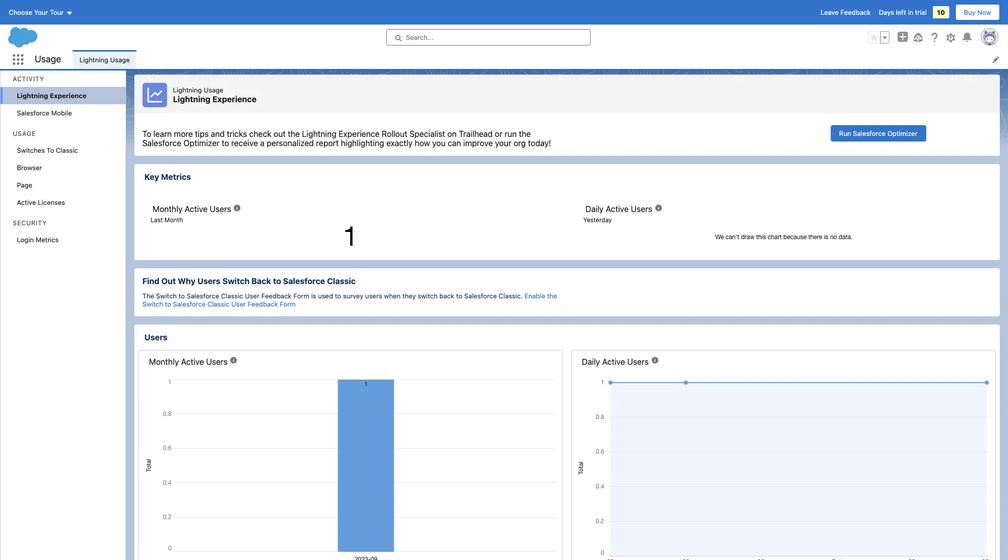 Task type: describe. For each thing, give the bounding box(es) containing it.
run
[[505, 129, 517, 138]]

search...
[[406, 33, 433, 41]]

switches
[[17, 146, 45, 154]]

form inside enable the switch to salesforce classic user feedback form
[[280, 300, 296, 308]]

lightning for lightning usage
[[79, 55, 108, 64]]

back
[[252, 276, 271, 286]]

usage inside lightning usage lightning experience
[[204, 86, 223, 94]]

to inside enable the switch to salesforce classic user feedback form
[[165, 300, 171, 308]]

experience inside to learn more tips and tricks check out the lightning experience rollout specialist on trailhead or run the salesforce optimizer to receive a personalized report highlighting exactly how you can improve your org today!
[[339, 129, 380, 138]]

your
[[34, 8, 48, 16]]

and
[[211, 129, 225, 138]]

browser
[[17, 164, 42, 172]]

choose
[[9, 8, 32, 16]]

the switch to salesforce classic user feedback form is used to survey users when they switch back to salesforce classic.
[[142, 292, 525, 300]]

today!
[[528, 138, 551, 148]]

switch
[[418, 292, 438, 300]]

salesforce inside enable the switch to salesforce classic user feedback form
[[173, 300, 206, 308]]

lightning usage lightning experience
[[173, 86, 257, 104]]

page
[[17, 181, 32, 189]]

report
[[316, 138, 339, 148]]

to inside to learn more tips and tricks check out the lightning experience rollout specialist on trailhead or run the salesforce optimizer to receive a personalized report highlighting exactly how you can improve your org today!
[[222, 138, 229, 148]]

switch inside enable the switch to salesforce classic user feedback form
[[142, 300, 163, 308]]

licenses
[[38, 198, 65, 206]]

0 vertical spatial daily
[[586, 204, 604, 214]]

the inside enable the switch to salesforce classic user feedback form
[[547, 292, 557, 300]]

out
[[274, 129, 286, 138]]

experience inside lightning usage lightning experience
[[212, 95, 257, 104]]

0 vertical spatial monthly active users
[[153, 204, 231, 214]]

exactly
[[386, 138, 413, 148]]

salesforce inside to learn more tips and tricks check out the lightning experience rollout specialist on trailhead or run the salesforce optimizer to receive a personalized report highlighting exactly how you can improve your org today!
[[142, 138, 181, 148]]

to inside to learn more tips and tricks check out the lightning experience rollout specialist on trailhead or run the salesforce optimizer to receive a personalized report highlighting exactly how you can improve your org today!
[[142, 129, 151, 138]]

in
[[908, 8, 914, 16]]

why
[[178, 276, 196, 286]]

key metrics
[[144, 172, 191, 181]]

can
[[448, 138, 461, 148]]

specialist
[[410, 129, 445, 138]]

on
[[447, 129, 457, 138]]

learn
[[153, 129, 172, 138]]

or
[[495, 129, 503, 138]]

metrics for key metrics
[[161, 172, 191, 181]]

is
[[311, 292, 316, 300]]

find
[[142, 276, 159, 286]]

last month
[[151, 216, 183, 224]]

buy now
[[964, 8, 991, 16]]

how
[[415, 138, 430, 148]]

login metrics
[[17, 236, 59, 244]]

search... button
[[386, 29, 591, 45]]

leave feedback link
[[821, 8, 871, 16]]

security
[[13, 219, 47, 227]]

lightning usage link
[[73, 50, 136, 69]]

buy
[[964, 8, 976, 16]]

optimizer inside to learn more tips and tricks check out the lightning experience rollout specialist on trailhead or run the salesforce optimizer to receive a personalized report highlighting exactly how you can improve your org today!
[[184, 138, 220, 148]]

last
[[151, 216, 163, 224]]

1 vertical spatial monthly
[[149, 357, 179, 366]]

check
[[249, 129, 272, 138]]

survey
[[343, 292, 364, 300]]

10
[[937, 8, 945, 16]]

they
[[402, 292, 416, 300]]

when
[[384, 292, 401, 300]]

enable the switch to salesforce classic user feedback form link
[[142, 292, 557, 308]]



Task type: locate. For each thing, give the bounding box(es) containing it.
lightning for lightning experience
[[17, 91, 48, 100]]

used
[[318, 292, 333, 300]]

the right "run"
[[519, 129, 531, 138]]

the
[[142, 292, 154, 300]]

monthly active users
[[153, 204, 231, 214], [149, 357, 228, 366]]

1 vertical spatial optimizer
[[184, 138, 220, 148]]

more
[[174, 129, 193, 138]]

form
[[293, 292, 309, 300], [280, 300, 296, 308]]

now
[[978, 8, 991, 16]]

salesforce mobile
[[17, 109, 72, 117]]

lightning inside 'list'
[[79, 55, 108, 64]]

classic inside enable the switch to salesforce classic user feedback form
[[207, 300, 230, 308]]

a
[[260, 138, 265, 148]]

0 vertical spatial metrics
[[161, 172, 191, 181]]

personalized
[[267, 138, 314, 148]]

to right switches
[[47, 146, 54, 154]]

tour
[[50, 8, 64, 16]]

lightning inside to learn more tips and tricks check out the lightning experience rollout specialist on trailhead or run the salesforce optimizer to receive a personalized report highlighting exactly how you can improve your org today!
[[302, 129, 337, 138]]

rollout
[[382, 129, 408, 138]]

mobile
[[51, 109, 72, 117]]

classic
[[56, 146, 78, 154], [327, 276, 356, 286], [221, 292, 243, 300], [207, 300, 230, 308]]

1 horizontal spatial metrics
[[161, 172, 191, 181]]

experience
[[50, 91, 87, 100], [212, 95, 257, 104], [339, 129, 380, 138]]

the right out
[[288, 129, 300, 138]]

daily active users
[[586, 204, 652, 214], [582, 357, 649, 366]]

switch left back
[[222, 276, 250, 286]]

improve
[[463, 138, 493, 148]]

yesterday
[[584, 216, 612, 224]]

metrics right login
[[36, 236, 59, 244]]

trial
[[915, 8, 927, 16]]

1 horizontal spatial to
[[142, 129, 151, 138]]

1 vertical spatial daily active users
[[582, 357, 649, 366]]

monthly
[[153, 204, 183, 214], [149, 357, 179, 366]]

buy now button
[[955, 4, 1000, 20]]

month
[[165, 216, 183, 224]]

switch down out
[[156, 292, 177, 300]]

you
[[432, 138, 446, 148]]

lightning usage
[[79, 55, 130, 64]]

classic.
[[499, 292, 523, 300]]

switches to classic
[[17, 146, 78, 154]]

0 vertical spatial to
[[142, 129, 151, 138]]

your
[[495, 138, 512, 148]]

0 vertical spatial monthly
[[153, 204, 183, 214]]

experience up tricks
[[212, 95, 257, 104]]

users
[[365, 292, 382, 300]]

highlighting
[[341, 138, 384, 148]]

1 horizontal spatial experience
[[212, 95, 257, 104]]

0 horizontal spatial the
[[288, 129, 300, 138]]

metrics
[[161, 172, 191, 181], [36, 236, 59, 244]]

0 horizontal spatial metrics
[[36, 236, 59, 244]]

switch
[[222, 276, 250, 286], [156, 292, 177, 300], [142, 300, 163, 308]]

run
[[839, 129, 851, 137]]

to
[[142, 129, 151, 138], [47, 146, 54, 154]]

days left in trial
[[879, 8, 927, 16]]

choose your tour
[[9, 8, 64, 16]]

0 vertical spatial optimizer
[[888, 129, 918, 137]]

key
[[144, 172, 159, 181]]

out
[[161, 276, 176, 286]]

optimizer inside run salesforce optimizer link
[[888, 129, 918, 137]]

active licenses
[[17, 198, 65, 206]]

leave feedback
[[821, 8, 871, 16]]

activity
[[13, 75, 44, 83]]

usage
[[35, 54, 61, 65], [110, 55, 130, 64], [204, 86, 223, 94], [13, 130, 36, 137]]

1 vertical spatial monthly active users
[[149, 357, 228, 366]]

tricks
[[227, 129, 247, 138]]

group
[[868, 31, 890, 43]]

metrics for login metrics
[[36, 236, 59, 244]]

0 vertical spatial daily active users
[[586, 204, 652, 214]]

experience up mobile
[[50, 91, 87, 100]]

2 horizontal spatial experience
[[339, 129, 380, 138]]

1 vertical spatial to
[[47, 146, 54, 154]]

0 horizontal spatial to
[[47, 146, 54, 154]]

the
[[288, 129, 300, 138], [519, 129, 531, 138], [547, 292, 557, 300]]

run salesforce optimizer
[[839, 129, 918, 137]]

enable
[[525, 292, 545, 300]]

back
[[440, 292, 455, 300]]

switch down find
[[142, 300, 163, 308]]

days
[[879, 8, 894, 16]]

lightning
[[79, 55, 108, 64], [173, 86, 202, 94], [17, 91, 48, 100], [173, 95, 211, 104], [302, 129, 337, 138]]

choose your tour button
[[8, 4, 73, 20]]

org
[[514, 138, 526, 148]]

run salesforce optimizer link
[[831, 125, 926, 142]]

login
[[17, 236, 34, 244]]

users
[[210, 204, 231, 214], [631, 204, 652, 214], [197, 276, 221, 286], [144, 333, 167, 342], [206, 357, 228, 366], [627, 357, 649, 366]]

daily
[[586, 204, 604, 214], [582, 357, 600, 366]]

tips
[[195, 129, 209, 138]]

1 vertical spatial daily
[[582, 357, 600, 366]]

metrics right key
[[161, 172, 191, 181]]

0 horizontal spatial optimizer
[[184, 138, 220, 148]]

feedback
[[841, 8, 871, 16], [261, 292, 292, 300], [248, 300, 278, 308]]

trailhead
[[459, 129, 493, 138]]

the right enable in the bottom of the page
[[547, 292, 557, 300]]

lightning experience
[[17, 91, 87, 100]]

usage inside 'list'
[[110, 55, 130, 64]]

to learn more tips and tricks check out the lightning experience rollout specialist on trailhead or run the salesforce optimizer to receive a personalized report highlighting exactly how you can improve your org today!
[[142, 129, 551, 148]]

find out why users switch back to salesforce classic
[[142, 276, 356, 286]]

lightning usage logo image
[[142, 83, 167, 107]]

leave
[[821, 8, 839, 16]]

user inside enable the switch to salesforce classic user feedback form
[[231, 300, 246, 308]]

lightning usage list
[[73, 50, 1008, 69]]

2 horizontal spatial the
[[547, 292, 557, 300]]

feedback inside enable the switch to salesforce classic user feedback form
[[248, 300, 278, 308]]

enable the switch to salesforce classic user feedback form
[[142, 292, 557, 308]]

1 vertical spatial metrics
[[36, 236, 59, 244]]

left
[[896, 8, 906, 16]]

salesforce
[[17, 109, 49, 117], [853, 129, 886, 137], [142, 138, 181, 148], [283, 276, 325, 286], [187, 292, 219, 300], [464, 292, 497, 300], [173, 300, 206, 308]]

experience left rollout
[[339, 129, 380, 138]]

1 horizontal spatial the
[[519, 129, 531, 138]]

to
[[222, 138, 229, 148], [273, 276, 281, 286], [179, 292, 185, 300], [335, 292, 341, 300], [456, 292, 463, 300], [165, 300, 171, 308]]

lightning for lightning usage lightning experience
[[173, 86, 202, 94]]

1 horizontal spatial optimizer
[[888, 129, 918, 137]]

to left learn
[[142, 129, 151, 138]]

0 horizontal spatial experience
[[50, 91, 87, 100]]

receive
[[231, 138, 258, 148]]



Task type: vqa. For each thing, say whether or not it's contained in the screenshot.
the Media inside the Global Media - 200 Widgets (Sample) link
no



